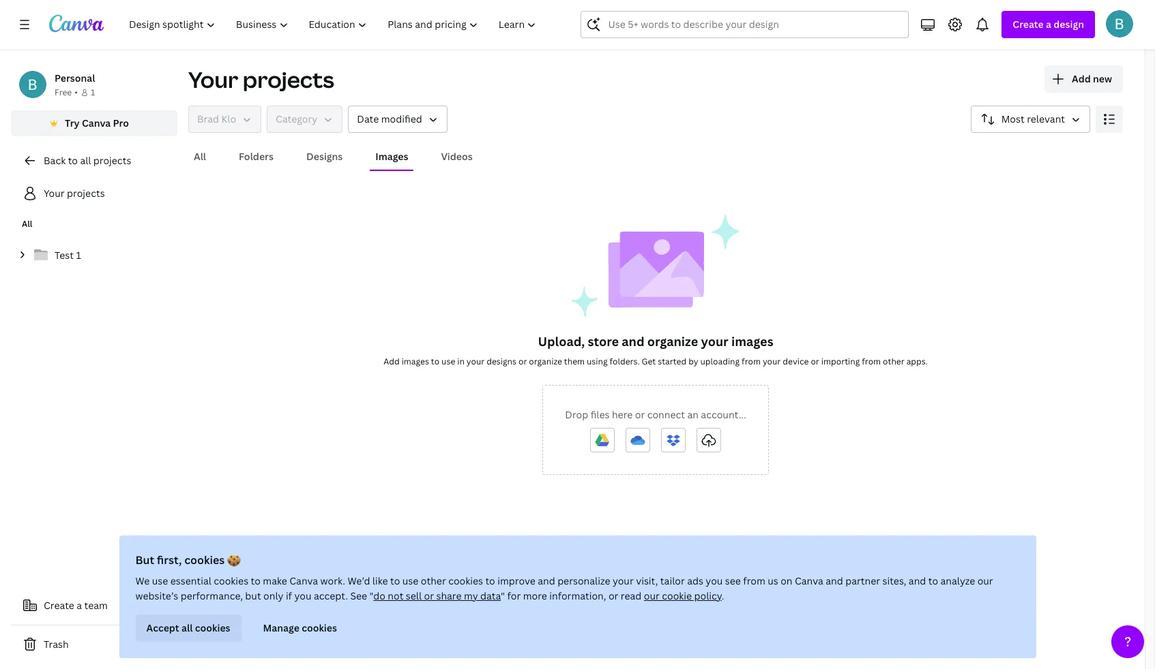 Task type: describe. For each thing, give the bounding box(es) containing it.
try
[[65, 117, 80, 130]]

date
[[357, 113, 379, 126]]

0 horizontal spatial use
[[152, 575, 168, 588]]

your right in
[[467, 356, 485, 368]]

add inside add new dropdown button
[[1072, 72, 1091, 85]]

cookies down "accept."
[[302, 622, 337, 635]]

" inside we use essential cookies to make canva work. we'd like to use other cookies to improve and personalize your visit, tailor ads you see from us on canva and partner sites, and to analyze our website's performance, but only if you accept. see "
[[369, 590, 373, 603]]

work.
[[320, 575, 345, 588]]

your up uploading
[[701, 334, 728, 350]]

all inside button
[[181, 622, 193, 635]]

1 vertical spatial 1
[[76, 249, 81, 262]]

importing
[[821, 356, 860, 368]]

create a team button
[[11, 593, 177, 620]]

test
[[55, 249, 74, 262]]

connect
[[647, 409, 685, 422]]

canva inside try canva pro button
[[82, 117, 111, 130]]

information,
[[549, 590, 606, 603]]

other inside upload, store and organize your images add images to use in your designs or organize them using folders. get started by uploading from your device or importing from other apps.
[[883, 356, 905, 368]]

using
[[587, 356, 608, 368]]

to left analyze
[[928, 575, 938, 588]]

1 vertical spatial projects
[[93, 154, 131, 167]]

sites,
[[883, 575, 906, 588]]

do not sell or share my data link
[[373, 590, 501, 603]]

relevant
[[1027, 113, 1065, 126]]

but first, cookies 🍪
[[135, 553, 241, 568]]

them
[[564, 356, 585, 368]]

1 vertical spatial your projects
[[44, 187, 105, 200]]

brad klo
[[197, 113, 236, 126]]

upload, store and organize your images add images to use in your designs or organize them using folders. get started by uploading from your device or importing from other apps.
[[384, 334, 928, 368]]

add new button
[[1045, 65, 1123, 93]]

new
[[1093, 72, 1112, 85]]

1 horizontal spatial your
[[188, 65, 238, 94]]

policy
[[694, 590, 722, 603]]

all inside button
[[194, 150, 206, 163]]

only
[[263, 590, 283, 603]]

1 vertical spatial images
[[402, 356, 429, 368]]

videos
[[441, 150, 473, 163]]

1 horizontal spatial your projects
[[188, 65, 334, 94]]

a for design
[[1046, 18, 1051, 31]]

visit,
[[636, 575, 658, 588]]

files
[[591, 409, 610, 422]]

Sort by button
[[971, 106, 1090, 133]]

ads
[[687, 575, 703, 588]]

to up 'but' on the left
[[251, 575, 261, 588]]

an
[[687, 409, 699, 422]]

1 horizontal spatial you
[[706, 575, 723, 588]]

1 horizontal spatial use
[[402, 575, 418, 588]]

folders.
[[610, 356, 640, 368]]

personalize
[[557, 575, 610, 588]]

data
[[480, 590, 501, 603]]

we'd
[[348, 575, 370, 588]]

2 horizontal spatial canva
[[795, 575, 823, 588]]

all button
[[188, 144, 212, 170]]

1 vertical spatial our
[[644, 590, 660, 603]]

our inside we use essential cookies to make canva work. we'd like to use other cookies to improve and personalize your visit, tailor ads you see from us on canva and partner sites, and to analyze our website's performance, but only if you accept. see "
[[977, 575, 993, 588]]

date modified
[[357, 113, 422, 126]]

images button
[[370, 144, 414, 170]]

and right sites,
[[909, 575, 926, 588]]

analyze
[[941, 575, 975, 588]]

your left device
[[763, 356, 781, 368]]

and up do not sell or share my data " for more information, or read our cookie policy .
[[538, 575, 555, 588]]

my
[[464, 590, 478, 603]]

1 horizontal spatial 1
[[91, 87, 95, 98]]

manage cookies
[[263, 622, 337, 635]]

most
[[1001, 113, 1025, 126]]

pro
[[113, 117, 129, 130]]

drop
[[565, 409, 588, 422]]

our cookie policy link
[[644, 590, 722, 603]]

do not sell or share my data " for more information, or read our cookie policy .
[[373, 590, 724, 603]]

create a design
[[1013, 18, 1084, 31]]

to right the like
[[390, 575, 400, 588]]

improve
[[497, 575, 535, 588]]

performance,
[[181, 590, 243, 603]]

manage cookies button
[[252, 615, 348, 643]]

on
[[781, 575, 792, 588]]

essential
[[170, 575, 211, 588]]

from right uploading
[[742, 356, 761, 368]]

by
[[689, 356, 698, 368]]

category
[[276, 113, 317, 126]]

accept all cookies button
[[135, 615, 241, 643]]

free
[[55, 87, 72, 98]]

apps.
[[907, 356, 928, 368]]

to up "data"
[[485, 575, 495, 588]]

cookies up essential
[[184, 553, 225, 568]]

see
[[350, 590, 367, 603]]

modified
[[381, 113, 422, 126]]

try canva pro
[[65, 117, 129, 130]]

0 horizontal spatial all
[[22, 218, 32, 230]]

see
[[725, 575, 741, 588]]

trash link
[[11, 632, 177, 659]]

cookies up my
[[448, 575, 483, 588]]

in
[[457, 356, 465, 368]]

more
[[523, 590, 547, 603]]

Owner button
[[188, 106, 261, 133]]

like
[[372, 575, 388, 588]]

get
[[642, 356, 656, 368]]

make
[[263, 575, 287, 588]]

uploading
[[700, 356, 740, 368]]

add inside upload, store and organize your images add images to use in your designs or organize them using folders. get started by uploading from your device or importing from other apps.
[[384, 356, 400, 368]]

most relevant
[[1001, 113, 1065, 126]]



Task type: locate. For each thing, give the bounding box(es) containing it.
projects up the category
[[243, 65, 334, 94]]

0 horizontal spatial add
[[384, 356, 400, 368]]

.
[[722, 590, 724, 603]]

you up policy
[[706, 575, 723, 588]]

organize up started
[[647, 334, 698, 350]]

other left apps.
[[883, 356, 905, 368]]

Date modified button
[[348, 106, 447, 133]]

0 horizontal spatial 1
[[76, 249, 81, 262]]

from right importing
[[862, 356, 881, 368]]

trash
[[44, 639, 69, 652]]

create inside "dropdown button"
[[1013, 18, 1044, 31]]

other inside we use essential cookies to make canva work. we'd like to use other cookies to improve and personalize your visit, tailor ads you see from us on canva and partner sites, and to analyze our website's performance, but only if you accept. see "
[[421, 575, 446, 588]]

but first, cookies 🍪 dialog
[[119, 536, 1036, 659]]

a for team
[[77, 600, 82, 613]]

first,
[[157, 553, 182, 568]]

your up read
[[613, 575, 634, 588]]

0 horizontal spatial other
[[421, 575, 446, 588]]

0 horizontal spatial canva
[[82, 117, 111, 130]]

0 horizontal spatial our
[[644, 590, 660, 603]]

images
[[731, 334, 773, 350], [402, 356, 429, 368]]

cookies down 🍪 on the left of page
[[214, 575, 248, 588]]

klo
[[221, 113, 236, 126]]

organize down upload,
[[529, 356, 562, 368]]

your
[[701, 334, 728, 350], [467, 356, 485, 368], [763, 356, 781, 368], [613, 575, 634, 588]]

or right designs
[[518, 356, 527, 368]]

0 vertical spatial your
[[188, 65, 238, 94]]

1 vertical spatial a
[[77, 600, 82, 613]]

1 vertical spatial create
[[44, 600, 74, 613]]

test 1 link
[[11, 242, 177, 270]]

all
[[194, 150, 206, 163], [22, 218, 32, 230]]

projects down back to all projects
[[67, 187, 105, 200]]

use up "website's"
[[152, 575, 168, 588]]

to right back
[[68, 154, 78, 167]]

you
[[706, 575, 723, 588], [294, 590, 311, 603]]

and left partner
[[826, 575, 843, 588]]

if
[[286, 590, 292, 603]]

•
[[75, 87, 78, 98]]

back to all projects link
[[11, 147, 177, 175]]

1 horizontal spatial canva
[[289, 575, 318, 588]]

1 horizontal spatial all
[[194, 150, 206, 163]]

1 vertical spatial organize
[[529, 356, 562, 368]]

folders button
[[233, 144, 279, 170]]

cookie
[[662, 590, 692, 603]]

"
[[369, 590, 373, 603], [501, 590, 505, 603]]

from
[[742, 356, 761, 368], [862, 356, 881, 368], [743, 575, 765, 588]]

your inside we use essential cookies to make canva work. we'd like to use other cookies to improve and personalize your visit, tailor ads you see from us on canva and partner sites, and to analyze our website's performance, but only if you accept. see "
[[613, 575, 634, 588]]

or right here
[[635, 409, 645, 422]]

0 vertical spatial other
[[883, 356, 905, 368]]

we
[[135, 575, 150, 588]]

accept all cookies
[[146, 622, 230, 635]]

0 vertical spatial a
[[1046, 18, 1051, 31]]

images up uploading
[[731, 334, 773, 350]]

back
[[44, 154, 66, 167]]

manage
[[263, 622, 299, 635]]

your projects down back to all projects
[[44, 187, 105, 200]]

and inside upload, store and organize your images add images to use in your designs or organize them using folders. get started by uploading from your device or importing from other apps.
[[622, 334, 644, 350]]

1 right the test
[[76, 249, 81, 262]]

or
[[518, 356, 527, 368], [811, 356, 819, 368], [635, 409, 645, 422], [424, 590, 434, 603], [609, 590, 618, 603]]

1 horizontal spatial "
[[501, 590, 505, 603]]

drop files here or connect an account...
[[565, 409, 746, 422]]

1 horizontal spatial all
[[181, 622, 193, 635]]

your projects up klo
[[188, 65, 334, 94]]

a left design at the right top of the page
[[1046, 18, 1051, 31]]

device
[[783, 356, 809, 368]]

0 horizontal spatial a
[[77, 600, 82, 613]]

a left team
[[77, 600, 82, 613]]

1 vertical spatial you
[[294, 590, 311, 603]]

other up do not sell or share my data link
[[421, 575, 446, 588]]

1 vertical spatial your
[[44, 187, 65, 200]]

we use essential cookies to make canva work. we'd like to use other cookies to improve and personalize your visit, tailor ads you see from us on canva and partner sites, and to analyze our website's performance, but only if you accept. see "
[[135, 575, 993, 603]]

personal
[[55, 72, 95, 85]]

to inside upload, store and organize your images add images to use in your designs or organize them using folders. get started by uploading from your device or importing from other apps.
[[431, 356, 439, 368]]

from left us
[[743, 575, 765, 588]]

or right device
[[811, 356, 819, 368]]

designs button
[[301, 144, 348, 170]]

create left team
[[44, 600, 74, 613]]

images left in
[[402, 356, 429, 368]]

1 vertical spatial add
[[384, 356, 400, 368]]

upload,
[[538, 334, 585, 350]]

0 vertical spatial create
[[1013, 18, 1044, 31]]

and
[[622, 334, 644, 350], [538, 575, 555, 588], [826, 575, 843, 588], [909, 575, 926, 588]]

design
[[1054, 18, 1084, 31]]

0 horizontal spatial organize
[[529, 356, 562, 368]]

designs
[[306, 150, 343, 163]]

0 vertical spatial organize
[[647, 334, 698, 350]]

top level navigation element
[[120, 11, 548, 38]]

2 " from the left
[[501, 590, 505, 603]]

0 vertical spatial 1
[[91, 87, 95, 98]]

add new
[[1072, 72, 1112, 85]]

organize
[[647, 334, 698, 350], [529, 356, 562, 368]]

0 vertical spatial projects
[[243, 65, 334, 94]]

1
[[91, 87, 95, 98], [76, 249, 81, 262]]

store
[[588, 334, 619, 350]]

1 vertical spatial other
[[421, 575, 446, 588]]

0 horizontal spatial your projects
[[44, 187, 105, 200]]

create inside button
[[44, 600, 74, 613]]

0 horizontal spatial your
[[44, 187, 65, 200]]

1 vertical spatial all
[[181, 622, 193, 635]]

use
[[441, 356, 455, 368], [152, 575, 168, 588], [402, 575, 418, 588]]

1 horizontal spatial add
[[1072, 72, 1091, 85]]

tailor
[[660, 575, 685, 588]]

0 vertical spatial add
[[1072, 72, 1091, 85]]

0 vertical spatial our
[[977, 575, 993, 588]]

1 horizontal spatial other
[[883, 356, 905, 368]]

0 vertical spatial images
[[731, 334, 773, 350]]

0 horizontal spatial all
[[80, 154, 91, 167]]

accept.
[[314, 590, 348, 603]]

all right back
[[80, 154, 91, 167]]

read
[[621, 590, 642, 603]]

your up "brad klo"
[[188, 65, 238, 94]]

for
[[507, 590, 521, 603]]

create for create a design
[[1013, 18, 1044, 31]]

do
[[373, 590, 385, 603]]

us
[[768, 575, 778, 588]]

folders
[[239, 150, 274, 163]]

projects
[[243, 65, 334, 94], [93, 154, 131, 167], [67, 187, 105, 200]]

projects up your projects link
[[93, 154, 131, 167]]

to left in
[[431, 356, 439, 368]]

0 vertical spatial all
[[80, 154, 91, 167]]

" left 'for'
[[501, 590, 505, 603]]

0 horizontal spatial "
[[369, 590, 373, 603]]

our
[[977, 575, 993, 588], [644, 590, 660, 603]]

images
[[375, 150, 408, 163]]

all
[[80, 154, 91, 167], [181, 622, 193, 635]]

1 horizontal spatial organize
[[647, 334, 698, 350]]

🍪
[[227, 553, 241, 568]]

create a design button
[[1002, 11, 1095, 38]]

" right see
[[369, 590, 373, 603]]

1 horizontal spatial a
[[1046, 18, 1051, 31]]

but
[[135, 553, 154, 568]]

from inside we use essential cookies to make canva work. we'd like to use other cookies to improve and personalize your visit, tailor ads you see from us on canva and partner sites, and to analyze our website's performance, but only if you accept. see "
[[743, 575, 765, 588]]

Search search field
[[608, 12, 882, 38]]

here
[[612, 409, 633, 422]]

but
[[245, 590, 261, 603]]

your projects link
[[11, 180, 177, 207]]

website's
[[135, 590, 178, 603]]

use up sell
[[402, 575, 418, 588]]

0 horizontal spatial images
[[402, 356, 429, 368]]

create left design at the right top of the page
[[1013, 18, 1044, 31]]

brad
[[197, 113, 219, 126]]

a inside button
[[77, 600, 82, 613]]

use inside upload, store and organize your images add images to use in your designs or organize them using folders. get started by uploading from your device or importing from other apps.
[[441, 356, 455, 368]]

1 horizontal spatial our
[[977, 575, 993, 588]]

1 horizontal spatial images
[[731, 334, 773, 350]]

1 " from the left
[[369, 590, 373, 603]]

create
[[1013, 18, 1044, 31], [44, 600, 74, 613]]

2 horizontal spatial use
[[441, 356, 455, 368]]

free •
[[55, 87, 78, 98]]

None search field
[[581, 11, 909, 38]]

a
[[1046, 18, 1051, 31], [77, 600, 82, 613]]

1 vertical spatial all
[[22, 218, 32, 230]]

your down back
[[44, 187, 65, 200]]

test 1
[[55, 249, 81, 262]]

use left in
[[441, 356, 455, 368]]

create for create a team
[[44, 600, 74, 613]]

0 vertical spatial your projects
[[188, 65, 334, 94]]

started
[[658, 356, 687, 368]]

not
[[388, 590, 404, 603]]

or right sell
[[424, 590, 434, 603]]

back to all projects
[[44, 154, 131, 167]]

create a team
[[44, 600, 108, 613]]

0 horizontal spatial you
[[294, 590, 311, 603]]

canva right 'try' at top left
[[82, 117, 111, 130]]

your
[[188, 65, 238, 94], [44, 187, 65, 200]]

our down visit,
[[644, 590, 660, 603]]

brad klo image
[[1106, 10, 1133, 38]]

or left read
[[609, 590, 618, 603]]

our right analyze
[[977, 575, 993, 588]]

account...
[[701, 409, 746, 422]]

you right if
[[294, 590, 311, 603]]

1 horizontal spatial create
[[1013, 18, 1044, 31]]

Category button
[[267, 106, 343, 133]]

videos button
[[436, 144, 478, 170]]

0 vertical spatial all
[[194, 150, 206, 163]]

designs
[[487, 356, 516, 368]]

cookies down performance,
[[195, 622, 230, 635]]

0 horizontal spatial create
[[44, 600, 74, 613]]

1 right •
[[91, 87, 95, 98]]

a inside "dropdown button"
[[1046, 18, 1051, 31]]

0 vertical spatial you
[[706, 575, 723, 588]]

share
[[436, 590, 462, 603]]

canva right on
[[795, 575, 823, 588]]

add
[[1072, 72, 1091, 85], [384, 356, 400, 368]]

all right 'accept'
[[181, 622, 193, 635]]

2 vertical spatial projects
[[67, 187, 105, 200]]

canva up if
[[289, 575, 318, 588]]

and up folders.
[[622, 334, 644, 350]]



Task type: vqa. For each thing, say whether or not it's contained in the screenshot.
the bottom projects
yes



